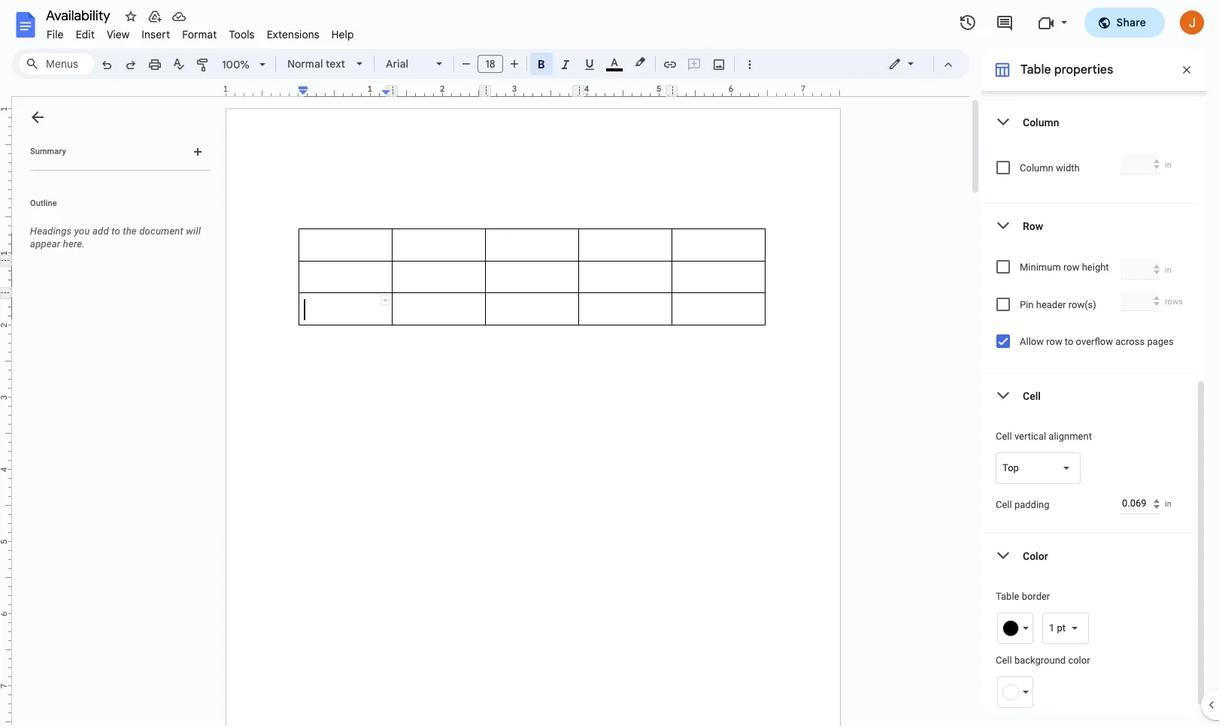 Task type: locate. For each thing, give the bounding box(es) containing it.
in right minimum row height value, measured in inches. value must be between 0 and 22 text box
[[1165, 265, 1172, 275]]

0 vertical spatial in
[[1165, 160, 1172, 170]]

alignment
[[1049, 431, 1092, 442]]

1 vertical spatial to
[[1065, 336, 1074, 348]]

Rename text field
[[41, 6, 119, 24]]

2 in from the top
[[1165, 265, 1172, 275]]

1 vertical spatial column
[[1020, 162, 1054, 173]]

column tab
[[982, 100, 1195, 144]]

padding
[[1015, 500, 1050, 511]]

table left border
[[996, 591, 1020, 603]]

Allow row to overflow across pages checkbox
[[997, 335, 1010, 348]]

row
[[1064, 262, 1080, 273], [1047, 336, 1063, 348]]

format
[[182, 28, 217, 41]]

0 vertical spatial row
[[1064, 262, 1080, 273]]

cell
[[1023, 390, 1041, 402], [996, 431, 1012, 442], [996, 500, 1012, 511], [996, 655, 1012, 667]]

1
[[223, 84, 228, 94], [1049, 623, 1055, 634]]

Minimum row height value, measured in inches. Value must be between 0 and 22 text field
[[1121, 260, 1160, 280]]

menu bar
[[41, 20, 360, 44]]

rows
[[1165, 297, 1183, 307]]

cell left the vertical
[[996, 431, 1012, 442]]

2 vertical spatial in
[[1165, 500, 1172, 509]]

add
[[92, 226, 109, 237]]

row right the allow
[[1047, 336, 1063, 348]]

color
[[1069, 655, 1091, 667]]

document
[[139, 226, 184, 237]]

cell inside tab
[[1023, 390, 1041, 402]]

highlight color image
[[632, 53, 648, 71]]

0 horizontal spatial table
[[996, 591, 1020, 603]]

share button
[[1084, 8, 1165, 38]]

pt
[[1057, 623, 1066, 634]]

1 vertical spatial in
[[1165, 265, 1172, 275]]

text color image
[[606, 53, 623, 71]]

1 vertical spatial row
[[1047, 336, 1063, 348]]

cell background color
[[996, 655, 1091, 667]]

1 horizontal spatial row
[[1064, 262, 1080, 273]]

insert
[[142, 28, 170, 41]]

here.
[[63, 238, 85, 250]]

1 inside option
[[1049, 623, 1055, 634]]

1 in from the top
[[1165, 160, 1172, 170]]

Invalid entry. Value must be numeric and between 0 and 8.5 text field
[[1121, 154, 1160, 175]]

extensions
[[267, 28, 320, 41]]

pin header row(s)
[[1020, 299, 1097, 310]]

file menu item
[[41, 26, 70, 44]]

1 horizontal spatial table
[[1021, 62, 1051, 77]]

column inside tab
[[1023, 116, 1060, 128]]

outline heading
[[12, 198, 217, 219]]

Column width checkbox
[[997, 161, 1010, 174]]

click to select borders image
[[381, 296, 390, 305]]

summary
[[30, 147, 66, 156]]

1 down the zoom text field
[[223, 84, 228, 94]]

column left the width
[[1020, 162, 1054, 173]]

overflow
[[1076, 336, 1113, 348]]

cell up the vertical
[[1023, 390, 1041, 402]]

insert menu item
[[136, 26, 176, 44]]

menu bar inside menu bar banner
[[41, 20, 360, 44]]

1 vertical spatial 1
[[1049, 623, 1055, 634]]

you
[[74, 226, 90, 237]]

the
[[123, 226, 137, 237]]

text
[[326, 57, 345, 71]]

menu bar containing file
[[41, 20, 360, 44]]

0 vertical spatial column
[[1023, 116, 1060, 128]]

0 horizontal spatial 1
[[223, 84, 228, 94]]

normal text
[[287, 57, 345, 71]]

row for allow
[[1047, 336, 1063, 348]]

in
[[1165, 160, 1172, 170], [1165, 265, 1172, 275], [1165, 500, 1172, 509]]

Zoom field
[[216, 53, 272, 76]]

Cell padding, measured in inches. Value must be between -1080 and 1080 text field
[[1121, 494, 1160, 514]]

1 vertical spatial table
[[996, 591, 1020, 603]]

headings
[[30, 226, 72, 237]]

edit menu item
[[70, 26, 101, 44]]

Invalid entry. Value must be numeric and between 1 and 3 text field
[[1121, 291, 1160, 311]]

format menu item
[[176, 26, 223, 44]]

header
[[1036, 299, 1066, 310]]

in right invalid entry. value must be numeric and between 0 and 8.5 text field
[[1165, 160, 1172, 170]]

table left properties
[[1021, 62, 1051, 77]]

column
[[1023, 116, 1060, 128], [1020, 162, 1054, 173]]

0 horizontal spatial row
[[1047, 336, 1063, 348]]

1 for 1
[[223, 84, 228, 94]]

cell left padding
[[996, 500, 1012, 511]]

to
[[111, 226, 120, 237], [1065, 336, 1074, 348]]

0 horizontal spatial to
[[111, 226, 120, 237]]

cell tab
[[982, 374, 1195, 418]]

cell for cell vertical alignment
[[996, 431, 1012, 442]]

in right cell padding, measured in inches. value must be between -1080 and 1080 "text box"
[[1165, 500, 1172, 509]]

1 horizontal spatial 1
[[1049, 623, 1055, 634]]

to left the
[[111, 226, 120, 237]]

color
[[1023, 550, 1048, 562]]

allow row to overflow across pages
[[1020, 336, 1174, 348]]

font list. arial selected. option
[[386, 53, 427, 74]]

mode and view toolbar
[[877, 49, 961, 79]]

border
[[1022, 591, 1050, 603]]

table
[[1021, 62, 1051, 77], [996, 591, 1020, 603]]

cell down table border color black icon
[[996, 655, 1012, 667]]

column for column width
[[1020, 162, 1054, 173]]

table properties
[[1021, 62, 1114, 77]]

1 left the pt
[[1049, 623, 1055, 634]]

column up 'column width'
[[1023, 116, 1060, 128]]

cell for cell
[[1023, 390, 1041, 402]]

1 horizontal spatial to
[[1065, 336, 1074, 348]]

row tab
[[982, 204, 1195, 248]]

view menu item
[[101, 26, 136, 44]]

Menus field
[[19, 53, 94, 74]]

1 pt
[[1049, 623, 1066, 634]]

cell for cell padding
[[996, 500, 1012, 511]]

to inside headings you add to the document will appear here.
[[111, 226, 120, 237]]

0 vertical spatial 1
[[223, 84, 228, 94]]

appear
[[30, 238, 60, 250]]

to left overflow
[[1065, 336, 1074, 348]]

column for column
[[1023, 116, 1060, 128]]

tools menu item
[[223, 26, 261, 44]]

0 vertical spatial to
[[111, 226, 120, 237]]

row(s)
[[1069, 299, 1097, 310]]

0 vertical spatial table
[[1021, 62, 1051, 77]]

row left the height
[[1064, 262, 1080, 273]]

color tab
[[982, 534, 1195, 579]]

share
[[1117, 16, 1147, 29]]

edit
[[76, 28, 95, 41]]

row
[[1023, 220, 1044, 232]]

Star checkbox
[[120, 6, 141, 27]]



Task type: describe. For each thing, give the bounding box(es) containing it.
cell vertical alignment top option
[[1003, 461, 1019, 476]]

outline
[[30, 199, 57, 208]]

Font size text field
[[478, 55, 503, 73]]

will
[[186, 226, 201, 237]]

file
[[47, 28, 64, 41]]

tools
[[229, 28, 255, 41]]

view
[[107, 28, 130, 41]]

styles list. normal text selected. option
[[287, 53, 348, 74]]

3 in from the top
[[1165, 500, 1172, 509]]

top
[[1003, 463, 1019, 474]]

help
[[332, 28, 354, 41]]

column width
[[1020, 162, 1080, 173]]

Minimum row height checkbox
[[997, 260, 1010, 274]]

properties
[[1055, 62, 1114, 77]]

headings you add to the document will appear here.
[[30, 226, 201, 250]]

Pin header row(s) checkbox
[[997, 298, 1010, 311]]

table properties section
[[982, 0, 1207, 726]]

cell for cell background color
[[996, 655, 1012, 667]]

in for column width
[[1165, 160, 1172, 170]]

background
[[1015, 655, 1066, 667]]

help menu item
[[326, 26, 360, 44]]

pin
[[1020, 299, 1034, 310]]

minimum row height
[[1020, 262, 1109, 273]]

1 for 1 pt
[[1049, 623, 1055, 634]]

table for table properties
[[1021, 62, 1051, 77]]

table border color black image
[[1003, 621, 1019, 637]]

main toolbar
[[93, 0, 761, 710]]

table properties application
[[0, 0, 1220, 727]]

summary heading
[[30, 146, 66, 158]]

in for minimum row height
[[1165, 265, 1172, 275]]

minimum
[[1020, 262, 1061, 273]]

Font size field
[[478, 55, 509, 74]]

table for table border
[[996, 591, 1020, 603]]

across
[[1116, 336, 1145, 348]]

table border width 1 point option
[[1049, 621, 1066, 636]]

cell background color none image
[[1003, 685, 1019, 701]]

vertical
[[1015, 431, 1047, 442]]

width
[[1056, 162, 1080, 173]]

to inside the "table properties" section
[[1065, 336, 1074, 348]]

cell vertical alignment
[[996, 431, 1092, 442]]

table border
[[996, 591, 1050, 603]]

row for minimum
[[1064, 262, 1080, 273]]

height
[[1082, 262, 1109, 273]]

allow
[[1020, 336, 1044, 348]]

insert image image
[[711, 53, 728, 74]]

Zoom text field
[[218, 54, 254, 75]]

extensions menu item
[[261, 26, 326, 44]]

arial
[[386, 57, 409, 71]]

normal
[[287, 57, 323, 71]]

document outline element
[[12, 97, 217, 727]]

pages
[[1148, 336, 1174, 348]]

menu bar banner
[[0, 0, 1220, 727]]

cell padding
[[996, 500, 1050, 511]]



Task type: vqa. For each thing, say whether or not it's contained in the screenshot.
pt
yes



